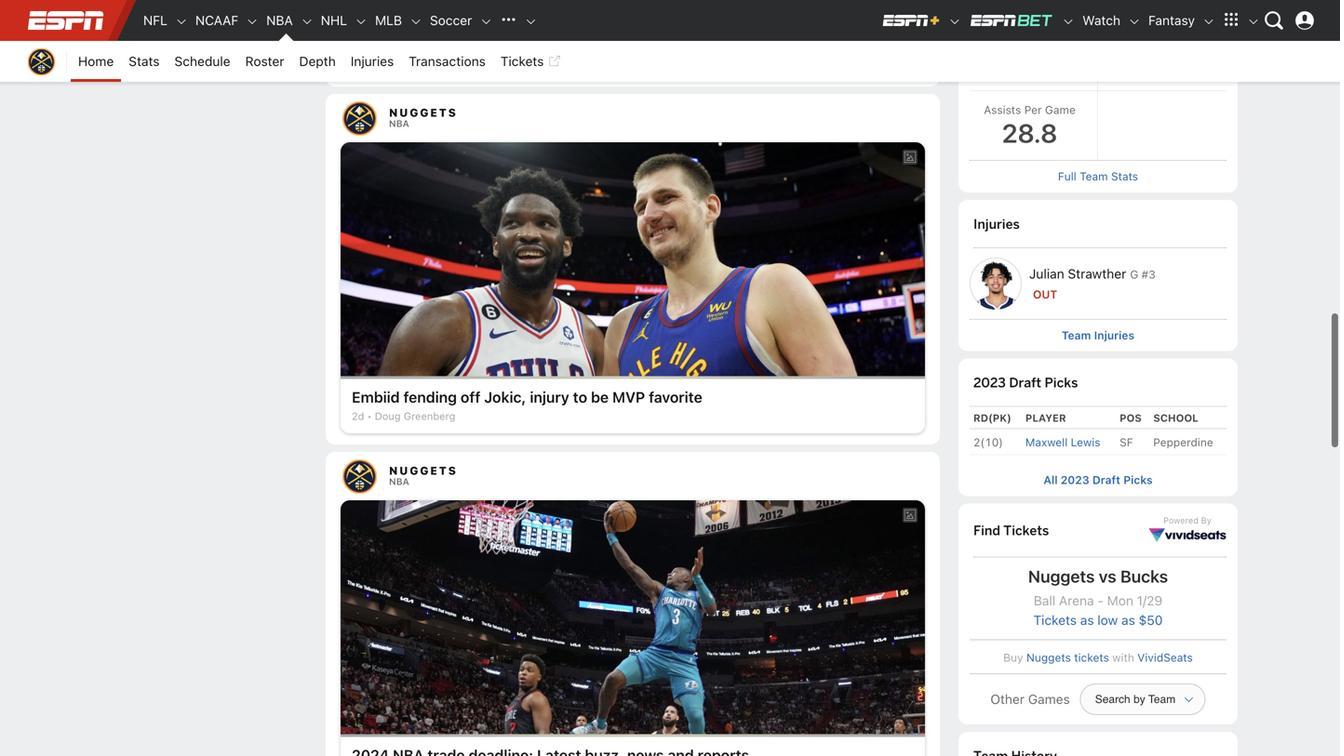 Task type: vqa. For each thing, say whether or not it's contained in the screenshot.
RB related to 1,347
no



Task type: locate. For each thing, give the bounding box(es) containing it.
injuries down nhl image
[[351, 54, 394, 69]]

g
[[1130, 268, 1139, 281]]

stats down nfl link
[[129, 54, 160, 69]]

1 nuggets nba from the top
[[389, 106, 458, 129]]

vs
[[1099, 567, 1117, 587]]

0 vertical spatial 2023
[[974, 375, 1006, 391]]

0 vertical spatial injuries
[[351, 54, 394, 69]]

game for points per game
[[1043, 34, 1073, 47]]

0 vertical spatial nuggets nba
[[389, 106, 458, 129]]

nba rivals week: debating heat-knicks, embiid-jokic, lebron-steph and more
[[352, 30, 911, 48]]

points
[[986, 34, 1019, 47]]

nuggets nba
[[389, 106, 458, 129], [389, 465, 458, 487]]

watch image
[[1128, 15, 1141, 28]]

picks down "sf"
[[1124, 474, 1153, 487]]

team injuries link
[[1062, 329, 1135, 342]]

team injuries
[[1062, 329, 1135, 342]]

1 horizontal spatial draft
[[1093, 474, 1121, 487]]

home link
[[71, 41, 121, 82]]

as right low
[[1122, 613, 1135, 628]]

2023 up rd(pk)
[[974, 375, 1006, 391]]

transactions link
[[401, 41, 493, 82]]

buy nuggets tickets with vividseats
[[1004, 651, 1193, 664]]

nuggets nba down transactions 'link'
[[389, 106, 458, 129]]

game down espn bet icon
[[1043, 34, 1073, 47]]

1 horizontal spatial 2023
[[1061, 474, 1090, 487]]

find tickets
[[974, 523, 1049, 539]]

stats right full
[[1111, 170, 1138, 183]]

global navigation element
[[19, 0, 1322, 41]]

picks
[[1045, 375, 1078, 391], [1124, 474, 1153, 487]]

2 horizontal spatial injuries
[[1094, 329, 1135, 342]]

arena
[[1059, 593, 1094, 609]]

favorite
[[649, 389, 703, 406]]

ball
[[1034, 593, 1056, 609]]

points per game
[[986, 34, 1073, 47]]

watch
[[1083, 13, 1121, 28]]

draft
[[1009, 375, 1042, 391], [1093, 474, 1121, 487]]

draft up player
[[1009, 375, 1042, 391]]

strawther
[[1068, 266, 1127, 282]]

1 horizontal spatial injuries
[[974, 216, 1020, 233]]

per inside assists per game 28.8
[[1025, 103, 1042, 116]]

game for rebounds per game
[[1189, 34, 1220, 47]]

out
[[1033, 288, 1058, 301]]

nuggets
[[389, 106, 458, 119], [389, 465, 458, 478], [1028, 567, 1095, 587], [1027, 651, 1071, 664]]

jokic,
[[697, 30, 739, 48], [484, 389, 526, 406]]

game down fantasy icon
[[1189, 34, 1220, 47]]

tickets down debating
[[501, 54, 544, 69]]

0 horizontal spatial draft
[[1009, 375, 1042, 391]]

espn+ image
[[882, 13, 941, 28]]

nuggets up arena
[[1028, 567, 1095, 587]]

0 horizontal spatial jokic,
[[484, 389, 526, 406]]

0 horizontal spatial picks
[[1045, 375, 1078, 391]]

game up 28.8
[[1045, 103, 1076, 116]]

julian strawther image
[[970, 258, 1022, 310]]

2 nuggets nba from the top
[[389, 465, 458, 487]]

full
[[1058, 170, 1077, 183]]

tickets right find
[[1004, 523, 1049, 539]]

mvp
[[612, 389, 645, 406]]

2 vertical spatial tickets
[[1034, 613, 1077, 628]]

maxwell lewis link
[[1026, 436, 1101, 449]]

1 horizontal spatial jokic,
[[697, 30, 739, 48]]

nfl link
[[136, 0, 175, 41]]

nuggets vs bucks ball arena - mon 1/29 tickets as low as $50
[[1028, 567, 1168, 628]]

0 horizontal spatial as
[[1081, 613, 1094, 628]]

picks up player
[[1045, 375, 1078, 391]]

per down espn bet image
[[1022, 34, 1040, 47]]

espn.com
[[375, 52, 426, 64]]

1 vertical spatial picks
[[1124, 474, 1153, 487]]

game for assists per game 28.8
[[1045, 103, 1076, 116]]

tickets
[[501, 54, 544, 69], [1004, 523, 1049, 539], [1034, 613, 1077, 628]]

2023 right all
[[1061, 474, 1090, 487]]

tickets as low as $50 link
[[970, 613, 1227, 629]]

tickets down ball
[[1034, 613, 1077, 628]]

ncaaf
[[195, 13, 238, 28]]

2(10)
[[974, 436, 1003, 449]]

rivals
[[387, 30, 428, 48]]

pos
[[1120, 412, 1142, 425]]

nba image
[[300, 15, 313, 28]]

find tickets element
[[974, 504, 1227, 558]]

1 vertical spatial tickets
[[1004, 523, 1049, 539]]

draft down "sf"
[[1093, 474, 1121, 487]]

1 vertical spatial jokic,
[[484, 389, 526, 406]]

mlb link
[[368, 0, 410, 41]]

be
[[591, 389, 609, 406]]

injuries up julian strawther image
[[974, 216, 1020, 233]]

1 vertical spatial nuggets nba
[[389, 465, 458, 487]]

1 vertical spatial stats
[[1111, 170, 1138, 183]]

ncaaf image
[[246, 15, 259, 28]]

0 vertical spatial stats
[[129, 54, 160, 69]]

steph
[[799, 30, 841, 48]]

team down julian strawther g #3 out
[[1062, 329, 1091, 342]]

full team stats link
[[1058, 170, 1138, 183]]

game
[[1043, 34, 1073, 47], [1189, 34, 1220, 47], [1045, 103, 1076, 116]]

jokic, left lebron-
[[697, 30, 739, 48]]

nba right ncaaf image
[[266, 13, 293, 28]]

2023
[[974, 375, 1006, 391], [1061, 474, 1090, 487]]

per down fantasy
[[1169, 34, 1186, 47]]

nba rivals week: debating heat-knicks, embiid-jokic, lebron-steph and more image
[[341, 0, 925, 18]]

vividseats
[[1138, 651, 1193, 664]]

all
[[1044, 474, 1058, 487]]

0 vertical spatial draft
[[1009, 375, 1042, 391]]

jokic, right off
[[484, 389, 526, 406]]

injuries down julian strawther g #3 out
[[1094, 329, 1135, 342]]

team right full
[[1080, 170, 1108, 183]]

nba
[[266, 13, 293, 28], [352, 30, 383, 48], [389, 118, 409, 129], [389, 477, 409, 487]]

game inside assists per game 28.8
[[1045, 103, 1076, 116]]

1 vertical spatial injuries
[[974, 216, 1020, 233]]

transactions
[[409, 54, 486, 69]]

tickets link
[[493, 41, 568, 82]]

profile management image
[[1296, 11, 1314, 30]]

as
[[1081, 613, 1094, 628], [1122, 613, 1135, 628]]

lewis
[[1071, 436, 1101, 449]]

2 vertical spatial injuries
[[1094, 329, 1135, 342]]

vividseats link
[[1138, 651, 1193, 664]]

mlb image
[[410, 15, 423, 28]]

0 horizontal spatial stats
[[129, 54, 160, 69]]

per for points per game
[[1022, 34, 1040, 47]]

soccer image
[[480, 15, 493, 28]]

rebounds per game
[[1113, 34, 1220, 47]]

nba down "doug"
[[389, 477, 409, 487]]

nuggets nba down greenberg
[[389, 465, 458, 487]]

espn bet image
[[1062, 15, 1075, 28]]

0 vertical spatial team
[[1080, 170, 1108, 183]]

1 horizontal spatial as
[[1122, 613, 1135, 628]]

nba down nhl image
[[352, 30, 383, 48]]

embiid fending off jokic, injury to be mvp favorite image
[[341, 143, 925, 376]]

to
[[573, 389, 587, 406]]

watch link
[[1075, 0, 1128, 41]]

stats link
[[121, 41, 167, 82]]

per for rebounds per game
[[1169, 34, 1186, 47]]

0 vertical spatial jokic,
[[697, 30, 739, 48]]

0 vertical spatial tickets
[[501, 54, 544, 69]]

0 horizontal spatial 2023
[[974, 375, 1006, 391]]

depth
[[299, 54, 336, 69]]

stats
[[129, 54, 160, 69], [1111, 170, 1138, 183]]

per up 28.8
[[1025, 103, 1042, 116]]

games
[[1028, 692, 1070, 707]]

more sports image
[[524, 15, 537, 28]]

depth link
[[292, 41, 343, 82]]

buy
[[1004, 651, 1023, 664]]

other
[[991, 692, 1025, 707]]

0 vertical spatial picks
[[1045, 375, 1078, 391]]

maxwell
[[1026, 436, 1068, 449]]

with
[[1113, 651, 1135, 664]]

as left low
[[1081, 613, 1094, 628]]



Task type: describe. For each thing, give the bounding box(es) containing it.
all 2023 draft picks link
[[1044, 474, 1153, 487]]

external link image
[[548, 50, 561, 73]]

sf
[[1120, 436, 1133, 449]]

nba inside global navigation element
[[266, 13, 293, 28]]

all 2023 draft picks
[[1044, 474, 1153, 487]]

nuggets nba for '2024 nba trade deadline: latest buzz, news and reports' "image" on the bottom of the page
[[389, 465, 458, 487]]

off
[[461, 389, 481, 406]]

fending
[[404, 389, 457, 406]]

doug
[[375, 410, 401, 423]]

1/29
[[1137, 593, 1163, 609]]

embiid-
[[642, 30, 697, 48]]

injuries link
[[343, 41, 401, 82]]

nfl image
[[175, 15, 188, 28]]

mon
[[1107, 593, 1134, 609]]

schedule
[[175, 54, 230, 69]]

2024 nba trade deadline: latest buzz, news and reports image
[[341, 501, 925, 735]]

week:
[[432, 30, 476, 48]]

28.8
[[1002, 118, 1058, 148]]

#3
[[1142, 268, 1156, 281]]

2 as from the left
[[1122, 613, 1135, 628]]

doug greenberg
[[375, 410, 455, 423]]

heat-
[[547, 30, 587, 48]]

embiid fending off jokic, injury to be mvp favorite
[[352, 389, 703, 406]]

debating
[[479, 30, 543, 48]]

2d
[[352, 410, 364, 423]]

roster
[[245, 54, 284, 69]]

nhl image
[[355, 15, 368, 28]]

soccer link
[[423, 0, 480, 41]]

tickets inside "element"
[[1004, 523, 1049, 539]]

more espn image
[[1247, 15, 1260, 28]]

other games
[[991, 692, 1070, 707]]

espn more sports home page image
[[495, 7, 522, 34]]

soccer
[[430, 13, 472, 28]]

1 horizontal spatial stats
[[1111, 170, 1138, 183]]

0 horizontal spatial injuries
[[351, 54, 394, 69]]

-
[[1098, 593, 1104, 609]]

nba down espn.com
[[389, 118, 409, 129]]

1 vertical spatial team
[[1062, 329, 1091, 342]]

tickets
[[1074, 651, 1109, 664]]

nhl link
[[313, 0, 355, 41]]

schedule link
[[167, 41, 238, 82]]

nba link
[[259, 0, 300, 41]]

nuggets right buy
[[1027, 651, 1071, 664]]

1 horizontal spatial picks
[[1124, 474, 1153, 487]]

1 vertical spatial 2023
[[1061, 474, 1090, 487]]

1 vertical spatial draft
[[1093, 474, 1121, 487]]

player
[[1026, 412, 1066, 425]]

find
[[974, 523, 1001, 539]]

embiid
[[352, 389, 400, 406]]

tickets inside nuggets vs bucks ball arena - mon 1/29 tickets as low as $50
[[1034, 613, 1077, 628]]

fantasy
[[1149, 13, 1195, 28]]

espn bet image
[[969, 13, 1055, 28]]

knicks,
[[587, 30, 639, 48]]

injury
[[530, 389, 569, 406]]

fantasy image
[[1203, 15, 1216, 28]]

ncaaf link
[[188, 0, 246, 41]]

rebounds
[[1113, 34, 1165, 47]]

nuggets down greenberg
[[389, 465, 458, 478]]

2023 draft picks
[[974, 375, 1078, 391]]

nhl
[[321, 13, 347, 28]]

julian
[[1029, 266, 1065, 282]]

nfl
[[143, 13, 167, 28]]

$50
[[1139, 613, 1163, 628]]

espn plus image
[[949, 15, 962, 28]]

julian strawther g #3 out
[[1029, 266, 1156, 301]]

pepperdine
[[1154, 436, 1214, 449]]

more espn image
[[1218, 7, 1245, 34]]

mlb
[[375, 13, 402, 28]]

school
[[1154, 412, 1199, 425]]

2023-24 team stats element
[[974, 0, 1227, 21]]

rd(pk)
[[974, 412, 1012, 425]]

low
[[1098, 613, 1118, 628]]

3d
[[352, 52, 365, 64]]

home
[[78, 54, 114, 69]]

nuggets inside nuggets vs bucks ball arena - mon 1/29 tickets as low as $50
[[1028, 567, 1095, 587]]

greenberg
[[404, 410, 455, 423]]

roster link
[[238, 41, 292, 82]]

1 as from the left
[[1081, 613, 1094, 628]]

full team stats
[[1058, 170, 1138, 183]]

assists
[[984, 103, 1021, 116]]

bucks
[[1121, 567, 1168, 587]]

fantasy link
[[1141, 0, 1203, 41]]

per for assists per game 28.8
[[1025, 103, 1042, 116]]

nuggets down transactions 'link'
[[389, 106, 458, 119]]

nuggets nba for "embiid fending off jokic, injury to be mvp favorite" image
[[389, 106, 458, 129]]

and
[[844, 30, 871, 48]]

maxwell lewis
[[1026, 436, 1101, 449]]

nuggets tickets link
[[1027, 651, 1109, 664]]



